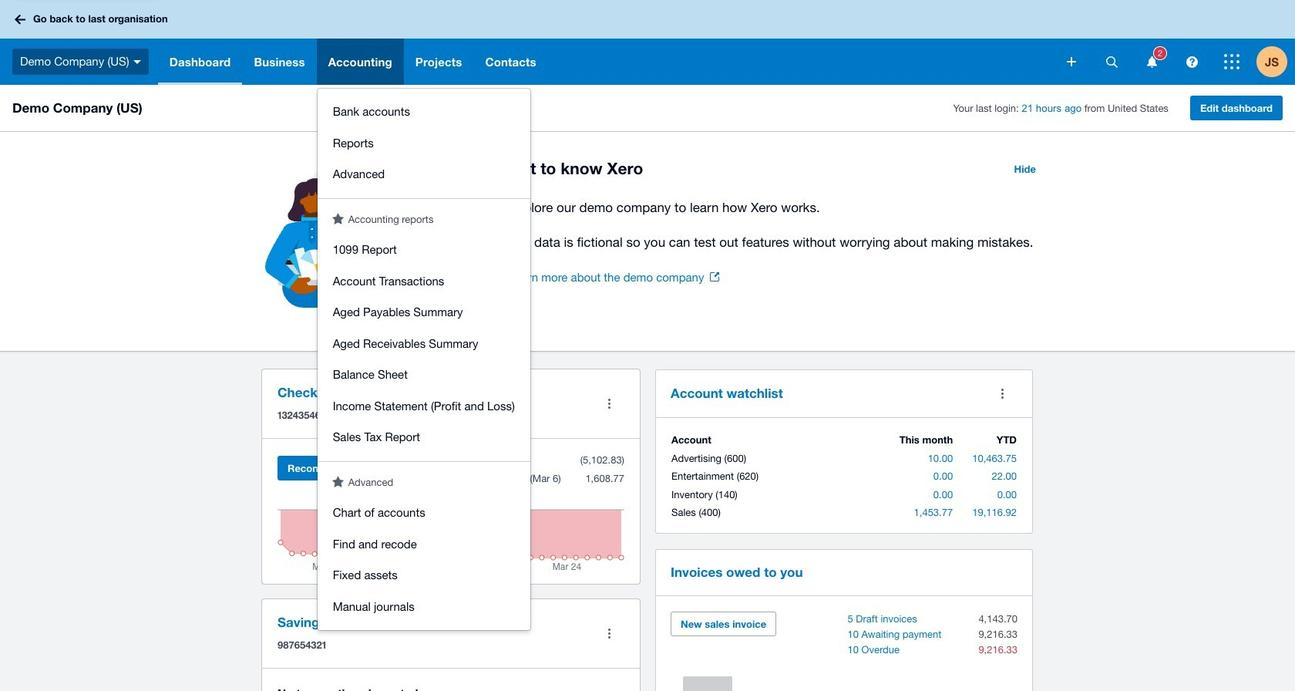 Task type: vqa. For each thing, say whether or not it's contained in the screenshot.
the bottom Manage menu toggle image
no



Task type: describe. For each thing, give the bounding box(es) containing it.
accounts watchlist options image
[[987, 378, 1018, 409]]

0 horizontal spatial svg image
[[133, 60, 141, 64]]

intro banner body element
[[509, 197, 1046, 253]]

favourites image
[[332, 212, 344, 224]]



Task type: locate. For each thing, give the bounding box(es) containing it.
reports group
[[317, 227, 530, 461]]

svg image
[[15, 14, 25, 24], [1106, 56, 1118, 67], [1147, 56, 1157, 67], [1067, 57, 1077, 66]]

1 horizontal spatial svg image
[[1187, 56, 1198, 67]]

advanced group
[[317, 490, 530, 630]]

group
[[317, 89, 530, 198]]

list box
[[317, 89, 530, 630]]

2 horizontal spatial svg image
[[1225, 54, 1240, 69]]

banner
[[0, 0, 1296, 630]]

favourites image
[[332, 475, 344, 487]]

svg image
[[1225, 54, 1240, 69], [1187, 56, 1198, 67], [133, 60, 141, 64]]



